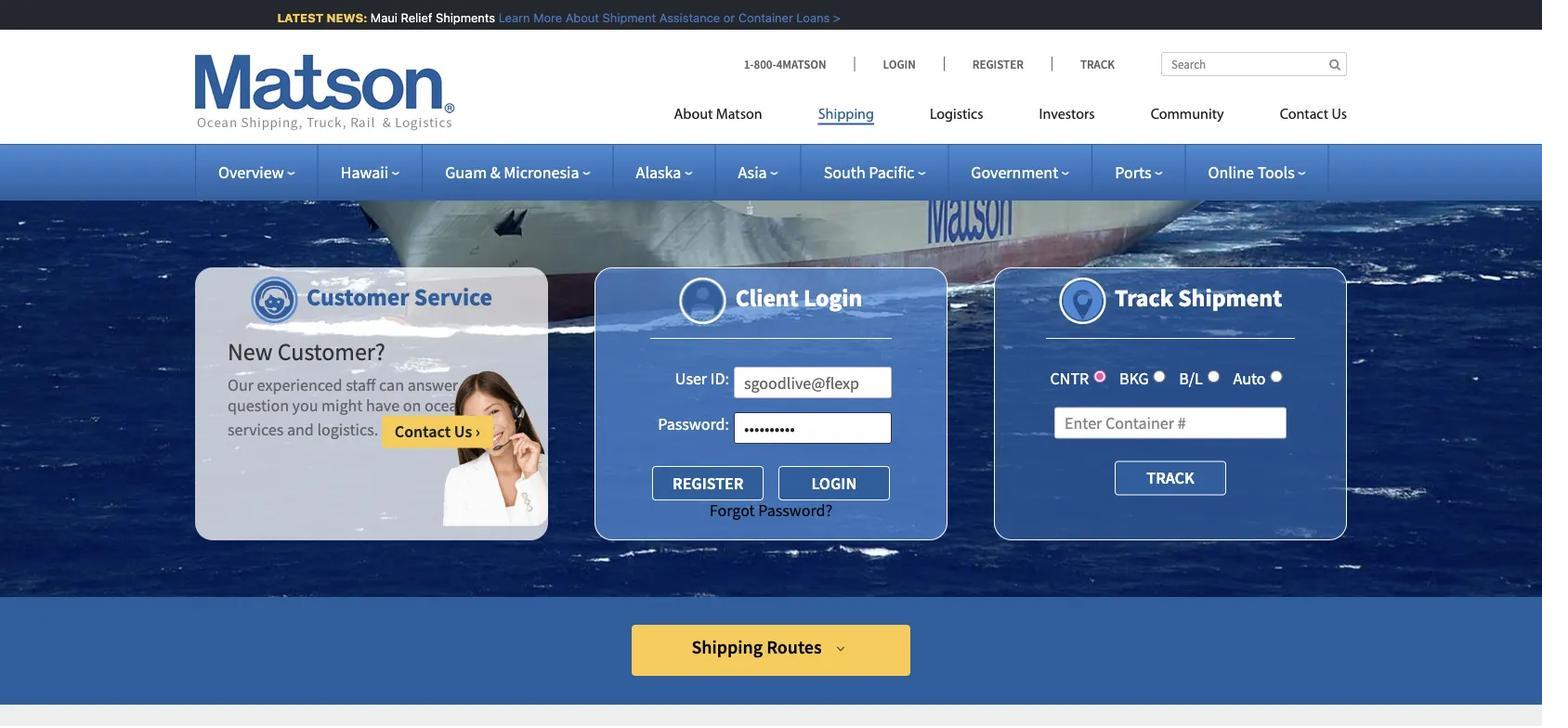 Task type: locate. For each thing, give the bounding box(es) containing it.
ship your car › link
[[632, 7, 911, 59]]

shipment
[[597, 11, 650, 25], [1179, 283, 1283, 313]]

0 vertical spatial login
[[883, 56, 916, 72]]

search image
[[1330, 58, 1341, 70]]

shipment up b/l radio
[[1179, 283, 1283, 313]]

user id:
[[676, 368, 730, 389]]

0 horizontal spatial us
[[454, 421, 472, 442]]

0 vertical spatial about
[[560, 11, 594, 25]]

contact up tools
[[1280, 107, 1329, 122]]

password?
[[759, 501, 833, 522]]

ship your car ›
[[714, 21, 829, 45]]

contact
[[1280, 107, 1329, 122], [395, 421, 451, 442]]

can
[[379, 375, 404, 396]]

track
[[1081, 56, 1115, 72], [1115, 283, 1174, 313], [1147, 468, 1195, 489]]

1 vertical spatial track
[[1115, 283, 1174, 313]]

0 vertical spatial shipment
[[597, 11, 650, 25]]

us for contact us
[[1332, 107, 1348, 122]]

matson
[[716, 107, 763, 122]]

Search search field
[[1162, 52, 1348, 76]]

1 horizontal spatial register
[[973, 56, 1024, 72]]

latest
[[271, 11, 318, 25]]

us for contact us ›
[[454, 421, 472, 442]]

>
[[828, 11, 835, 25]]

contact down on in the bottom of the page
[[395, 421, 451, 442]]

online tools link
[[1209, 162, 1306, 183]]

our experienced staff can answer any question you might have on ocean services and logistics.
[[228, 375, 487, 441]]

latest news: maui relief shipments learn more about shipment assistance or container loans >
[[271, 11, 835, 25]]

overview
[[218, 162, 284, 183]]

shipping
[[689, 80, 760, 103], [818, 107, 875, 122], [692, 636, 763, 659]]

investors
[[1040, 107, 1095, 122]]

Password: password field
[[734, 413, 892, 444]]

B/L radio
[[1208, 371, 1220, 383]]

register link down password: on the bottom
[[653, 467, 764, 501]]

relief
[[395, 11, 427, 25]]

register up top menu navigation
[[973, 56, 1024, 72]]

shipping for shipping routes
[[692, 636, 763, 659]]

question
[[228, 395, 289, 416]]

&
[[490, 162, 501, 183]]

contact inside top menu navigation
[[1280, 107, 1329, 122]]

contact for contact us
[[1280, 107, 1329, 122]]

register link
[[944, 56, 1052, 72], [653, 467, 764, 501]]

track up investors
[[1081, 56, 1115, 72]]

login up shipping 'link'
[[883, 56, 916, 72]]

0 vertical spatial contact
[[1280, 107, 1329, 122]]

us down ocean
[[454, 421, 472, 442]]

› right car
[[824, 21, 829, 45]]

1 horizontal spatial about
[[674, 107, 713, 122]]

forgot password?
[[710, 501, 833, 522]]

shipping inside 'link'
[[818, 107, 875, 122]]

register link up top menu navigation
[[944, 56, 1052, 72]]

about
[[560, 11, 594, 25], [674, 107, 713, 122]]

customer
[[307, 282, 410, 312]]

User ID: text field
[[734, 367, 892, 399]]

2 vertical spatial track
[[1147, 468, 1195, 489]]

0 horizontal spatial login
[[804, 283, 863, 313]]

image of smiling customer service agent ready to help. image
[[442, 371, 548, 527]]

about right more
[[560, 11, 594, 25]]

track up bkg option in the right bottom of the page
[[1115, 283, 1174, 313]]

online tools
[[1209, 162, 1295, 183]]

BKG radio
[[1154, 371, 1166, 383]]

0 vertical spatial track
[[1081, 56, 1115, 72]]

service
[[414, 282, 493, 312]]

track inside button
[[1147, 468, 1195, 489]]

asia link
[[738, 162, 778, 183]]

shipment left assistance at the left top of the page
[[597, 11, 650, 25]]

client
[[736, 283, 799, 313]]

0 horizontal spatial contact
[[395, 421, 451, 442]]

› down any
[[476, 421, 480, 442]]

1 vertical spatial contact
[[395, 421, 451, 442]]

answer
[[408, 375, 458, 396]]

0 horizontal spatial register
[[673, 473, 744, 494]]

login right the client
[[804, 283, 863, 313]]

0 horizontal spatial register link
[[653, 467, 764, 501]]

1 vertical spatial login
[[804, 283, 863, 313]]

1 vertical spatial us
[[454, 421, 472, 442]]

1 vertical spatial shipping
[[818, 107, 875, 122]]

community link
[[1123, 98, 1252, 136]]

forgot password? link
[[710, 501, 833, 522]]

1-800-4matson link
[[744, 56, 855, 72]]

community
[[1151, 107, 1225, 122]]

b/l
[[1180, 368, 1203, 389]]

id:
[[711, 368, 730, 389]]

logistics.
[[317, 420, 378, 441]]

request
[[702, 138, 767, 161]]

a
[[770, 138, 780, 161]]

› up the south
[[836, 138, 841, 161]]

investors link
[[1012, 98, 1123, 136]]

1 vertical spatial about
[[674, 107, 713, 122]]

main content
[[0, 705, 1543, 727]]

about inside top menu navigation
[[674, 107, 713, 122]]

1 horizontal spatial register link
[[944, 56, 1052, 72]]

container
[[733, 11, 788, 25]]

track for track shipment
[[1115, 283, 1174, 313]]

1 horizontal spatial shipment
[[1179, 283, 1283, 313]]

0 vertical spatial us
[[1332, 107, 1348, 122]]

contact us link
[[1252, 98, 1348, 136]]

1 vertical spatial shipment
[[1179, 283, 1283, 313]]

shipping up 'about matson'
[[689, 80, 760, 103]]

user
[[676, 368, 707, 389]]

car
[[793, 21, 820, 45]]

None search field
[[1162, 52, 1348, 76]]

1 vertical spatial register
[[673, 473, 744, 494]]

0 vertical spatial shipping
[[689, 80, 760, 103]]

1-
[[744, 56, 754, 72]]

ports link
[[1115, 162, 1163, 183]]

0 vertical spatial register link
[[944, 56, 1052, 72]]

blue matson logo with ocean, shipping, truck, rail and logistics written beneath it. image
[[195, 55, 455, 131]]

on
[[403, 395, 421, 416]]

1 horizontal spatial contact
[[1280, 107, 1329, 122]]

Auto radio
[[1271, 371, 1283, 383]]

track down enter container # "text box"
[[1147, 468, 1195, 489]]

1 horizontal spatial us
[[1332, 107, 1348, 122]]

register up forgot
[[673, 473, 744, 494]]

› inside shipping schedules › link
[[849, 80, 854, 103]]

our
[[228, 375, 254, 396]]

about left matson
[[674, 107, 713, 122]]

2 vertical spatial shipping
[[692, 636, 763, 659]]

client login
[[736, 283, 863, 313]]

0 vertical spatial register
[[973, 56, 1024, 72]]

None button
[[779, 467, 890, 501]]

micronesia
[[504, 162, 580, 183]]

› inside contact us › link
[[476, 421, 480, 442]]

› inside request a quote › link
[[836, 138, 841, 161]]

us inside contact us › link
[[454, 421, 472, 442]]

maui
[[365, 11, 392, 25]]

shipping left routes
[[692, 636, 763, 659]]

› right schedules
[[849, 80, 854, 103]]

loans
[[791, 11, 824, 25]]

more
[[528, 11, 556, 25]]

have
[[366, 395, 400, 416]]

staff
[[346, 375, 376, 396]]

news:
[[321, 11, 362, 25]]

pacific
[[869, 162, 915, 183]]

experienced
[[257, 375, 343, 396]]

us inside contact us link
[[1332, 107, 1348, 122]]

shipping down schedules
[[818, 107, 875, 122]]

guam
[[445, 162, 487, 183]]

contact for contact us ›
[[395, 421, 451, 442]]

us down search icon at the right of page
[[1332, 107, 1348, 122]]

shipping for shipping
[[818, 107, 875, 122]]

0 horizontal spatial about
[[560, 11, 594, 25]]



Task type: vqa. For each thing, say whether or not it's contained in the screenshot.
first the fri from the top of the page
no



Task type: describe. For each thing, give the bounding box(es) containing it.
tools
[[1258, 162, 1295, 183]]

track for 'track' button
[[1147, 468, 1195, 489]]

assistance
[[654, 11, 715, 25]]

south pacific
[[824, 162, 915, 183]]

might
[[322, 395, 363, 416]]

routes
[[767, 636, 822, 659]]

› inside the "ship your car ›" link
[[824, 21, 829, 45]]

auto
[[1234, 368, 1266, 389]]

cntr
[[1051, 368, 1090, 389]]

request a quote ›
[[702, 138, 841, 161]]

800-
[[754, 56, 777, 72]]

register for the bottom register link
[[673, 473, 744, 494]]

logistics
[[930, 107, 984, 122]]

ports
[[1115, 162, 1152, 183]]

ocean
[[425, 395, 467, 416]]

about matson
[[674, 107, 763, 122]]

register for the top register link
[[973, 56, 1024, 72]]

ship
[[714, 21, 750, 45]]

any
[[462, 375, 487, 396]]

new customer?
[[228, 336, 386, 367]]

alaska link
[[636, 162, 693, 183]]

online
[[1209, 162, 1255, 183]]

top menu navigation
[[674, 98, 1348, 136]]

login link
[[855, 56, 944, 72]]

track button
[[1115, 461, 1227, 496]]

about matson link
[[674, 98, 791, 136]]

services and
[[228, 420, 314, 441]]

hawaii
[[341, 162, 389, 183]]

logistics link
[[902, 98, 1012, 136]]

request a quote › link
[[632, 124, 911, 175]]

4matson
[[777, 56, 827, 72]]

shipping schedules ›
[[689, 80, 854, 103]]

shipping routes
[[692, 636, 822, 659]]

contact us
[[1280, 107, 1348, 122]]

track shipment
[[1115, 283, 1283, 313]]

forgot
[[710, 501, 755, 522]]

contact us › link
[[382, 416, 493, 449]]

government link
[[971, 162, 1070, 183]]

learn
[[493, 11, 524, 25]]

quote
[[784, 138, 832, 161]]

your
[[753, 21, 789, 45]]

customer?
[[278, 336, 386, 367]]

schedules
[[764, 80, 845, 103]]

government
[[971, 162, 1059, 183]]

overview link
[[218, 162, 295, 183]]

CNTR radio
[[1094, 371, 1106, 383]]

learn more about shipment assistance or container loans > link
[[493, 11, 835, 25]]

or
[[718, 11, 729, 25]]

track link
[[1052, 56, 1115, 72]]

customer service
[[307, 282, 493, 312]]

shipments
[[430, 11, 490, 25]]

guam & micronesia link
[[445, 162, 591, 183]]

shipping schedules › link
[[632, 66, 911, 117]]

0 horizontal spatial shipment
[[597, 11, 650, 25]]

south pacific link
[[824, 162, 926, 183]]

south
[[824, 162, 866, 183]]

alaska
[[636, 162, 682, 183]]

1-800-4matson
[[744, 56, 827, 72]]

asia
[[738, 162, 767, 183]]

shipping routes link
[[632, 625, 911, 677]]

shipping link
[[791, 98, 902, 136]]

1 vertical spatial register link
[[653, 467, 764, 501]]

hawaii link
[[341, 162, 400, 183]]

guam & micronesia
[[445, 162, 580, 183]]

password:
[[658, 414, 730, 435]]

Enter Container # text field
[[1055, 407, 1287, 439]]

contact us ›
[[395, 421, 480, 442]]

bkg
[[1120, 368, 1149, 389]]

you
[[292, 395, 318, 416]]

1 horizontal spatial login
[[883, 56, 916, 72]]

shipping for shipping schedules ›
[[689, 80, 760, 103]]

track for the track link
[[1081, 56, 1115, 72]]



